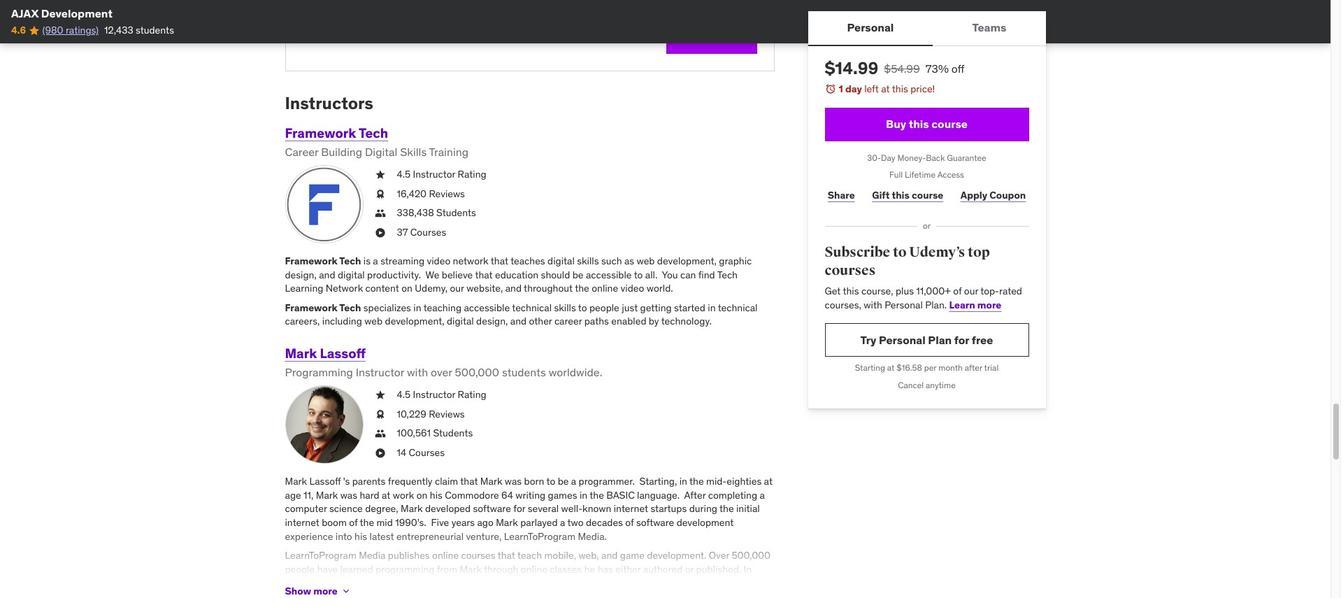 Task type: describe. For each thing, give the bounding box(es) containing it.
our inside get this course, plus 11,000+ of our top-rated courses, with personal plan.
[[965, 285, 979, 298]]

or inside mark lassoff 's parents frequently claim that mark was born to be a programmer.  starting, in the mid-eighties at age 11, mark was hard at work on his commodore 64 writing games in the basic language.  after completing a computer science degree, mark developed software for several well-known internet startups during the initial internet boom of the mid 1990's.  five years ago mark parlayed a two decades of software development experience into his latest entrepreneurial venture, learntoprogram media. learntoprogram media publishes online courses that teach mobile, web, and game development. over 500,000 people have learned programming from mark through online classes he has either authored or published. in addition to publishing popular courses and books learntoprogram media operates an internet video network which produces several programs on software development.
[[685, 563, 694, 576]]

buy this course
[[886, 117, 968, 131]]

including
[[322, 315, 362, 328]]

courses inside subscribe to udemy's top courses
[[825, 261, 876, 279]]

venture,
[[466, 530, 502, 543]]

the left mid
[[360, 516, 374, 529]]

a left the two
[[560, 516, 566, 529]]

boom
[[322, 516, 347, 529]]

our inside is a streaming video network that teaches digital skills such as web development, graphic design, and digital productivity.  we believe that education should be accessible to all.  you can find tech learning network content on udemy, our website, and throughout the online video world.
[[450, 282, 464, 295]]

development, inside the specializes in teaching accessible technical skills to people just getting started in technical careers, including web development, digital design, and other career paths enabled by technology.
[[385, 315, 445, 328]]

mark right "11,"
[[316, 489, 338, 501]]

338,438 students
[[397, 206, 476, 219]]

30-
[[868, 152, 882, 163]]

37 courses
[[397, 226, 446, 238]]

addition
[[285, 577, 321, 589]]

games
[[548, 489, 578, 501]]

programmer.
[[579, 475, 635, 488]]

$14.99 $54.99 73% off
[[825, 57, 965, 79]]

0 horizontal spatial students
[[136, 24, 174, 37]]

media.
[[578, 530, 607, 543]]

buy this course button
[[825, 107, 1029, 141]]

enabled
[[612, 315, 647, 328]]

tech inside the framework tech career building digital skills training
[[359, 124, 388, 141]]

2 vertical spatial courses
[[417, 577, 452, 589]]

tech left is
[[339, 255, 361, 267]]

show more
[[285, 585, 338, 597]]

0 vertical spatial development.
[[647, 549, 707, 562]]

gift this course
[[872, 189, 944, 201]]

starting
[[855, 363, 886, 373]]

that up the commodore
[[460, 475, 478, 488]]

should
[[541, 268, 570, 281]]

teaching
[[424, 301, 462, 314]]

more for learn more
[[978, 299, 1002, 311]]

and up has
[[602, 549, 618, 562]]

and down education
[[506, 282, 522, 295]]

teaches
[[511, 255, 545, 267]]

subscribe
[[825, 243, 891, 261]]

during
[[690, 503, 718, 515]]

500,000 inside mark lassoff 's parents frequently claim that mark was born to be a programmer.  starting, in the mid-eighties at age 11, mark was hard at work on his commodore 64 writing games in the basic language.  after completing a computer science degree, mark developed software for several well-known internet startups during the initial internet boom of the mid 1990's.  five years ago mark parlayed a two decades of software development experience into his latest entrepreneurial venture, learntoprogram media. learntoprogram media publishes online courses that teach mobile, web, and game development. over 500,000 people have learned programming from mark through online classes he has either authored or published. in addition to publishing popular courses and books learntoprogram media operates an internet video network which produces several programs on software development.
[[732, 549, 771, 562]]

teams button
[[934, 11, 1046, 45]]

this for gift
[[892, 189, 910, 201]]

that up through at the left of page
[[498, 549, 516, 562]]

parents
[[352, 475, 386, 488]]

a up initial
[[760, 489, 765, 501]]

500,000 inside mark lassoff programming instructor with over 500,000 students worldwide.
[[455, 365, 500, 379]]

network inside mark lassoff 's parents frequently claim that mark was born to be a programmer.  starting, in the mid-eighties at age 11, mark was hard at work on his commodore 64 writing games in the basic language.  after completing a computer science degree, mark developed software for several well-known internet startups during the initial internet boom of the mid 1990's.  five years ago mark parlayed a two decades of software development experience into his latest entrepreneurial venture, learntoprogram media. learntoprogram media publishes online courses that teach mobile, web, and game development. over 500,000 people have learned programming from mark through online classes he has either authored or published. in addition to publishing popular courses and books learntoprogram media operates an internet video network which produces several programs on software development.
[[722, 577, 757, 589]]

apply coupon button
[[958, 181, 1029, 209]]

digital inside the specializes in teaching accessible technical skills to people just getting started in technical careers, including web development, digital design, and other career paths enabled by technology.
[[447, 315, 474, 328]]

4.5 instructor rating for framework tech
[[397, 168, 487, 180]]

a inside is a streaming video network that teaches digital skills such as web development, graphic design, and digital productivity.  we believe that education should be accessible to all.  you can find tech learning network content on udemy, our website, and throughout the online video world.
[[373, 255, 378, 267]]

1 vertical spatial was
[[341, 489, 358, 501]]

framework tech image
[[285, 165, 363, 243]]

(980 ratings)
[[42, 24, 99, 37]]

mark up 64
[[481, 475, 503, 488]]

we
[[426, 268, 440, 281]]

this for get
[[843, 285, 859, 298]]

1 vertical spatial media
[[576, 577, 602, 589]]

with inside mark lassoff programming instructor with over 500,000 students worldwide.
[[407, 365, 428, 379]]

a up the games in the left of the page
[[571, 475, 577, 488]]

4.5 for lassoff
[[397, 388, 411, 401]]

over
[[709, 549, 730, 562]]

ajax
[[11, 6, 39, 20]]

the inside is a streaming video network that teaches digital skills such as web development, graphic design, and digital productivity.  we believe that education should be accessible to all.  you can find tech learning network content on udemy, our website, and throughout the online video world.
[[575, 282, 590, 295]]

personal inside try personal plan for free link
[[879, 333, 926, 347]]

1 vertical spatial learntoprogram
[[285, 549, 357, 562]]

73%
[[926, 62, 949, 76]]

1 vertical spatial his
[[355, 530, 367, 543]]

career
[[555, 315, 582, 328]]

11,000+
[[917, 285, 951, 298]]

month
[[939, 363, 963, 373]]

0 vertical spatial for
[[955, 333, 970, 347]]

in up language.
[[680, 475, 688, 488]]

publishes
[[388, 549, 430, 562]]

in up well-
[[580, 489, 588, 501]]

show more button
[[285, 577, 352, 598]]

0 vertical spatial internet
[[614, 503, 649, 515]]

2 vertical spatial online
[[521, 563, 548, 576]]

100,561
[[397, 427, 431, 440]]

reviews for lassoff
[[429, 408, 465, 420]]

popular
[[382, 577, 415, 589]]

xsmall image for 14 courses
[[375, 446, 386, 460]]

mid
[[377, 516, 393, 529]]

100,561 students
[[397, 427, 473, 440]]

1 horizontal spatial of
[[626, 516, 634, 529]]

ratings)
[[66, 24, 99, 37]]

lassoff for mark lassoff programming instructor with over 500,000 students worldwide.
[[320, 345, 366, 362]]

0 horizontal spatial of
[[349, 516, 358, 529]]

64
[[502, 489, 513, 501]]

1 vertical spatial development.
[[488, 590, 547, 598]]

0 horizontal spatial internet
[[285, 516, 320, 529]]

ajax development
[[11, 6, 113, 20]]

guarantee
[[947, 152, 987, 163]]

12,433
[[104, 24, 133, 37]]

mark lassoff image
[[285, 386, 363, 464]]

add all to cart button
[[666, 20, 757, 54]]

computer
[[285, 503, 327, 515]]

operates
[[605, 577, 643, 589]]

the up known
[[590, 489, 604, 501]]

that up education
[[491, 255, 509, 267]]

produces
[[313, 590, 354, 598]]

instructor for tech
[[413, 168, 456, 180]]

the down completing
[[720, 503, 734, 515]]

at up degree,
[[382, 489, 391, 501]]

0 horizontal spatial digital
[[338, 268, 365, 281]]

tech up including
[[339, 301, 361, 314]]

programming
[[376, 563, 435, 576]]

at inside starting at $16.58 per month after trial cancel anytime
[[888, 363, 895, 373]]

courses,
[[825, 299, 862, 311]]

publishing
[[334, 577, 380, 589]]

personal inside personal button
[[848, 21, 894, 35]]

3 xsmall image from the top
[[375, 226, 386, 240]]

1 horizontal spatial was
[[505, 475, 522, 488]]

0 vertical spatial software
[[473, 503, 511, 515]]

show
[[285, 585, 311, 597]]

two
[[568, 516, 584, 529]]

and down from on the bottom left
[[454, 577, 470, 589]]

be inside mark lassoff 's parents frequently claim that mark was born to be a programmer.  starting, in the mid-eighties at age 11, mark was hard at work on his commodore 64 writing games in the basic language.  after completing a computer science degree, mark developed software for several well-known internet startups during the initial internet boom of the mid 1990's.  five years ago mark parlayed a two decades of software development experience into his latest entrepreneurial venture, learntoprogram media. learntoprogram media publishes online courses that teach mobile, web, and game development. over 500,000 people have learned programming from mark through online classes he has either authored or published. in addition to publishing popular courses and books learntoprogram media operates an internet video network which produces several programs on software development.
[[558, 475, 569, 488]]

this for buy
[[909, 117, 930, 131]]

framework tech for design,
[[285, 255, 361, 267]]

and up network
[[319, 268, 335, 281]]

over
[[431, 365, 452, 379]]

rating for lassoff
[[458, 388, 487, 401]]

find
[[699, 268, 715, 281]]

access
[[938, 170, 965, 180]]

0 horizontal spatial media
[[359, 549, 386, 562]]

instructor inside mark lassoff programming instructor with over 500,000 students worldwide.
[[356, 365, 404, 379]]

degree,
[[365, 503, 399, 515]]

students for tech
[[437, 206, 476, 219]]

2 vertical spatial internet
[[659, 577, 693, 589]]

the left mid-
[[690, 475, 704, 488]]

courses for framework tech
[[410, 226, 446, 238]]

instructors
[[285, 92, 374, 114]]

experience
[[285, 530, 333, 543]]

0 vertical spatial several
[[528, 503, 559, 515]]

courses for mark lassoff
[[409, 446, 445, 459]]

web inside is a streaming video network that teaches digital skills such as web development, graphic design, and digital productivity.  we believe that education should be accessible to all.  you can find tech learning network content on udemy, our website, and throughout the online video world.
[[637, 255, 655, 267]]

try
[[861, 333, 877, 347]]

4.5 instructor rating for mark lassoff
[[397, 388, 487, 401]]

$14.99
[[825, 57, 879, 79]]

development
[[41, 6, 113, 20]]

on inside is a streaming video network that teaches digital skills such as web development, graphic design, and digital productivity.  we believe that education should be accessible to all.  you can find tech learning network content on udemy, our website, and throughout the online video world.
[[402, 282, 413, 295]]

learn more link
[[950, 299, 1002, 311]]

2 vertical spatial software
[[447, 590, 485, 598]]

accessible inside the specializes in teaching accessible technical skills to people just getting started in technical careers, including web development, digital design, and other career paths enabled by technology.
[[464, 301, 510, 314]]

an
[[646, 577, 656, 589]]

1 horizontal spatial or
[[923, 221, 931, 231]]

instructor for lassoff
[[413, 388, 456, 401]]

at right left
[[882, 83, 890, 95]]

at right eighties
[[764, 475, 773, 488]]

top
[[968, 243, 990, 261]]

left
[[865, 83, 879, 95]]

2 horizontal spatial on
[[434, 590, 445, 598]]

learned
[[340, 563, 373, 576]]

to inside the specializes in teaching accessible technical skills to people just getting started in technical careers, including web development, digital design, and other career paths enabled by technology.
[[578, 301, 587, 314]]

in right the started
[[708, 301, 716, 314]]

known
[[583, 503, 612, 515]]

accessible inside is a streaming video network that teaches digital skills such as web development, graphic design, and digital productivity.  we believe that education should be accessible to all.  you can find tech learning network content on udemy, our website, and throughout the online video world.
[[586, 268, 632, 281]]

1 vertical spatial online
[[432, 549, 459, 562]]

0 horizontal spatial several
[[356, 590, 387, 598]]

digital
[[365, 145, 398, 159]]

udemy,
[[415, 282, 448, 295]]

teams
[[973, 21, 1007, 35]]

is
[[364, 255, 371, 267]]

buy
[[886, 117, 907, 131]]

1990's.
[[395, 516, 427, 529]]

2 xsmall image from the top
[[375, 206, 386, 220]]

framework tech link
[[285, 124, 388, 141]]

1 xsmall image from the top
[[375, 168, 386, 182]]

he
[[585, 563, 596, 576]]

career
[[285, 145, 319, 159]]

network
[[326, 282, 363, 295]]

mark up the 1990's.
[[401, 503, 423, 515]]

reviews for tech
[[429, 187, 465, 200]]

frequently
[[388, 475, 433, 488]]

web,
[[579, 549, 599, 562]]



Task type: locate. For each thing, give the bounding box(es) containing it.
tech up the digital in the left top of the page
[[359, 124, 388, 141]]

design, inside is a streaming video network that teaches digital skills such as web development, graphic design, and digital productivity.  we believe that education should be accessible to all.  you can find tech learning network content on udemy, our website, and throughout the online video world.
[[285, 268, 317, 281]]

course for gift this course
[[912, 189, 944, 201]]

xsmall image left 10,229 on the left bottom of the page
[[375, 408, 386, 421]]

software down startups
[[637, 516, 675, 529]]

1 vertical spatial network
[[722, 577, 757, 589]]

students down 16,420 reviews
[[437, 206, 476, 219]]

1 horizontal spatial our
[[965, 285, 979, 298]]

development
[[677, 516, 734, 529]]

0 vertical spatial his
[[430, 489, 443, 501]]

money-
[[898, 152, 926, 163]]

commodore
[[445, 489, 499, 501]]

0 vertical spatial development,
[[657, 255, 717, 267]]

xsmall image left 37
[[375, 226, 386, 240]]

framework tech for including
[[285, 301, 361, 314]]

our up learn more link
[[965, 285, 979, 298]]

2 horizontal spatial online
[[592, 282, 619, 295]]

1 vertical spatial software
[[637, 516, 675, 529]]

at left $16.58
[[888, 363, 895, 373]]

0 horizontal spatial development.
[[488, 590, 547, 598]]

on down from on the bottom left
[[434, 590, 445, 598]]

on left udemy,
[[402, 282, 413, 295]]

add
[[675, 30, 696, 44]]

$16.58
[[897, 363, 923, 373]]

started
[[674, 301, 706, 314]]

graphic
[[719, 255, 752, 267]]

1 horizontal spatial 500,000
[[732, 549, 771, 562]]

37
[[397, 226, 408, 238]]

mark lassoff link
[[285, 345, 366, 362]]

accessible down such
[[586, 268, 632, 281]]

apply
[[961, 189, 988, 201]]

starting at $16.58 per month after trial cancel anytime
[[855, 363, 999, 391]]

framework for is a streaming video network that teaches digital skills such as web development, graphic design, and digital productivity.  we believe that education should be accessible to all.  you can find tech learning network content on udemy, our website, and throughout the online video world.
[[285, 255, 338, 267]]

development, up can on the top of the page
[[657, 255, 717, 267]]

0 horizontal spatial was
[[341, 489, 358, 501]]

2 framework tech from the top
[[285, 301, 361, 314]]

that up website,
[[475, 268, 493, 281]]

1 horizontal spatial online
[[521, 563, 548, 576]]

content
[[366, 282, 399, 295]]

0 horizontal spatial skills
[[554, 301, 576, 314]]

0 vertical spatial rating
[[458, 168, 487, 180]]

0 vertical spatial online
[[592, 282, 619, 295]]

$54.99
[[884, 62, 921, 76]]

xsmall image for 16,420 reviews
[[375, 187, 386, 201]]

2 vertical spatial learntoprogram
[[502, 577, 573, 589]]

1 horizontal spatial students
[[502, 365, 546, 379]]

lassoff left 's
[[310, 475, 341, 488]]

video inside mark lassoff 's parents frequently claim that mark was born to be a programmer.  starting, in the mid-eighties at age 11, mark was hard at work on his commodore 64 writing games in the basic language.  after completing a computer science degree, mark developed software for several well-known internet startups during the initial internet boom of the mid 1990's.  five years ago mark parlayed a two decades of software development experience into his latest entrepreneurial venture, learntoprogram media. learntoprogram media publishes online courses that teach mobile, web, and game development. over 500,000 people have learned programming from mark through online classes he has either authored or published. in addition to publishing popular courses and books learntoprogram media operates an internet video network which produces several programs on software development.
[[696, 577, 719, 589]]

with down "course,"
[[864, 299, 883, 311]]

more inside button
[[314, 585, 338, 597]]

media up learned
[[359, 549, 386, 562]]

web down specializes
[[365, 315, 383, 328]]

students right 12,433
[[136, 24, 174, 37]]

1 technical from the left
[[512, 301, 552, 314]]

several down the publishing
[[356, 590, 387, 598]]

course for buy this course
[[932, 117, 968, 131]]

is a streaming video network that teaches digital skills such as web development, graphic design, and digital productivity.  we believe that education should be accessible to all.  you can find tech learning network content on udemy, our website, and throughout the online video world.
[[285, 255, 752, 295]]

with inside get this course, plus 11,000+ of our top-rated courses, with personal plan.
[[864, 299, 883, 311]]

4.5 instructor rating up 16,420 reviews
[[397, 168, 487, 180]]

lassoff inside mark lassoff programming instructor with over 500,000 students worldwide.
[[320, 345, 366, 362]]

2 vertical spatial framework
[[285, 301, 338, 314]]

2 rating from the top
[[458, 388, 487, 401]]

1 reviews from the top
[[429, 187, 465, 200]]

500,000 right over
[[455, 365, 500, 379]]

4.5 instructor rating up 10,229 reviews
[[397, 388, 487, 401]]

for inside mark lassoff 's parents frequently claim that mark was born to be a programmer.  starting, in the mid-eighties at age 11, mark was hard at work on his commodore 64 writing games in the basic language.  after completing a computer science degree, mark developed software for several well-known internet startups during the initial internet boom of the mid 1990's.  five years ago mark parlayed a two decades of software development experience into his latest entrepreneurial venture, learntoprogram media. learntoprogram media publishes online courses that teach mobile, web, and game development. over 500,000 people have learned programming from mark through online classes he has either authored or published. in addition to publishing popular courses and books learntoprogram media operates an internet video network which produces several programs on software development.
[[514, 503, 526, 515]]

more down top-
[[978, 299, 1002, 311]]

14
[[397, 446, 407, 459]]

gift
[[872, 189, 890, 201]]

years
[[452, 516, 475, 529]]

students down 10,229 reviews
[[433, 427, 473, 440]]

2 4.5 instructor rating from the top
[[397, 388, 487, 401]]

4 xsmall image from the top
[[375, 388, 386, 402]]

skills left such
[[577, 255, 599, 267]]

xsmall image
[[375, 187, 386, 201], [375, 446, 386, 460], [340, 586, 352, 597]]

skills inside is a streaming video network that teaches digital skills such as web development, graphic design, and digital productivity.  we believe that education should be accessible to all.  you can find tech learning network content on udemy, our website, and throughout the online video world.
[[577, 255, 599, 267]]

free
[[972, 333, 994, 347]]

1 horizontal spatial more
[[978, 299, 1002, 311]]

framework inside the framework tech career building digital skills training
[[285, 124, 356, 141]]

personal up '$14.99'
[[848, 21, 894, 35]]

1 horizontal spatial skills
[[577, 255, 599, 267]]

5 xsmall image from the top
[[375, 408, 386, 421]]

with left over
[[407, 365, 428, 379]]

design, inside the specializes in teaching accessible technical skills to people just getting started in technical careers, including web development, digital design, and other career paths enabled by technology.
[[476, 315, 508, 328]]

learn more
[[950, 299, 1002, 311]]

as
[[625, 255, 635, 267]]

0 vertical spatial digital
[[548, 255, 575, 267]]

believe
[[442, 268, 473, 281]]

network inside is a streaming video network that teaches digital skills such as web development, graphic design, and digital productivity.  we believe that education should be accessible to all.  you can find tech learning network content on udemy, our website, and throughout the online video world.
[[453, 255, 489, 267]]

0 horizontal spatial design,
[[285, 268, 317, 281]]

was
[[505, 475, 522, 488], [341, 489, 358, 501]]

well-
[[561, 503, 583, 515]]

1 horizontal spatial people
[[590, 301, 620, 314]]

worldwide.
[[549, 365, 603, 379]]

after
[[965, 363, 983, 373]]

total: $46.97 $224.97
[[303, 28, 429, 45]]

course inside button
[[932, 117, 968, 131]]

several up parlayed
[[528, 503, 559, 515]]

1 vertical spatial or
[[685, 563, 694, 576]]

1 vertical spatial course
[[912, 189, 944, 201]]

by
[[649, 315, 659, 328]]

6 xsmall image from the top
[[375, 427, 386, 441]]

alarm image
[[825, 83, 836, 94]]

personal up $16.58
[[879, 333, 926, 347]]

video up the 'we'
[[427, 255, 451, 267]]

just
[[622, 301, 638, 314]]

which
[[285, 590, 311, 598]]

be up the games in the left of the page
[[558, 475, 569, 488]]

the right throughout
[[575, 282, 590, 295]]

0 vertical spatial instructor
[[413, 168, 456, 180]]

into
[[336, 530, 352, 543]]

2 horizontal spatial internet
[[659, 577, 693, 589]]

to up produces
[[323, 577, 332, 589]]

learning
[[285, 282, 324, 295]]

and inside the specializes in teaching accessible technical skills to people just getting started in technical careers, including web development, digital design, and other career paths enabled by technology.
[[511, 315, 527, 328]]

1 vertical spatial video
[[621, 282, 645, 295]]

personal
[[848, 21, 894, 35], [885, 299, 923, 311], [879, 333, 926, 347]]

1 4.5 instructor rating from the top
[[397, 168, 487, 180]]

decades
[[586, 516, 623, 529]]

learntoprogram down parlayed
[[504, 530, 576, 543]]

0 horizontal spatial with
[[407, 365, 428, 379]]

framework tech up including
[[285, 301, 361, 314]]

1 framework tech from the top
[[285, 255, 361, 267]]

of
[[954, 285, 962, 298], [349, 516, 358, 529], [626, 516, 634, 529]]

1 horizontal spatial on
[[417, 489, 428, 501]]

1 vertical spatial more
[[314, 585, 338, 597]]

0 vertical spatial with
[[864, 299, 883, 311]]

1 vertical spatial lassoff
[[310, 475, 341, 488]]

published.
[[697, 563, 742, 576]]

2 vertical spatial xsmall image
[[340, 586, 352, 597]]

plan.
[[926, 299, 947, 311]]

lassoff up programming
[[320, 345, 366, 362]]

such
[[602, 255, 622, 267]]

of inside get this course, plus 11,000+ of our top-rated courses, with personal plan.
[[954, 285, 962, 298]]

2 reviews from the top
[[429, 408, 465, 420]]

more for show more
[[314, 585, 338, 597]]

a right is
[[373, 255, 378, 267]]

online down such
[[592, 282, 619, 295]]

all
[[699, 30, 711, 44]]

1
[[839, 83, 844, 95]]

streaming
[[381, 255, 425, 267]]

either
[[616, 563, 641, 576]]

personal inside get this course, plus 11,000+ of our top-rated courses, with personal plan.
[[885, 299, 923, 311]]

1 vertical spatial instructor
[[356, 365, 404, 379]]

1 horizontal spatial video
[[621, 282, 645, 295]]

1 horizontal spatial internet
[[614, 503, 649, 515]]

12,433 students
[[104, 24, 174, 37]]

1 vertical spatial reviews
[[429, 408, 465, 420]]

2 vertical spatial digital
[[447, 315, 474, 328]]

1 4.5 from the top
[[397, 168, 411, 180]]

instructor
[[413, 168, 456, 180], [356, 365, 404, 379], [413, 388, 456, 401]]

this right buy
[[909, 117, 930, 131]]

mark up the age
[[285, 475, 307, 488]]

1 vertical spatial accessible
[[464, 301, 510, 314]]

books
[[473, 577, 499, 589]]

courses down 338,438 students
[[410, 226, 446, 238]]

network down in
[[722, 577, 757, 589]]

getting
[[640, 301, 672, 314]]

0 horizontal spatial our
[[450, 282, 464, 295]]

1 horizontal spatial network
[[722, 577, 757, 589]]

lifetime
[[905, 170, 936, 180]]

that
[[491, 255, 509, 267], [475, 268, 493, 281], [460, 475, 478, 488], [498, 549, 516, 562]]

was down 's
[[341, 489, 358, 501]]

rating
[[458, 168, 487, 180], [458, 388, 487, 401]]

students for lassoff
[[433, 427, 473, 440]]

internet down basic
[[614, 503, 649, 515]]

language.
[[637, 489, 680, 501]]

software
[[473, 503, 511, 515], [637, 516, 675, 529], [447, 590, 485, 598]]

0 vertical spatial video
[[427, 255, 451, 267]]

course,
[[862, 285, 894, 298]]

throughout
[[524, 282, 573, 295]]

technology.
[[662, 315, 712, 328]]

1 horizontal spatial digital
[[447, 315, 474, 328]]

tech down "graphic"
[[718, 268, 738, 281]]

0 vertical spatial people
[[590, 301, 620, 314]]

development, down specializes
[[385, 315, 445, 328]]

1 horizontal spatial his
[[430, 489, 443, 501]]

software down books
[[447, 590, 485, 598]]

be inside is a streaming video network that teaches digital skills such as web development, graphic design, and digital productivity.  we believe that education should be accessible to all.  you can find tech learning network content on udemy, our website, and throughout the online video world.
[[573, 268, 584, 281]]

people inside mark lassoff 's parents frequently claim that mark was born to be a programmer.  starting, in the mid-eighties at age 11, mark was hard at work on his commodore 64 writing games in the basic language.  after completing a computer science degree, mark developed software for several well-known internet startups during the initial internet boom of the mid 1990's.  five years ago mark parlayed a two decades of software development experience into his latest entrepreneurial venture, learntoprogram media. learntoprogram media publishes online courses that teach mobile, web, and game development. over 500,000 people have learned programming from mark through online classes he has either authored or published. in addition to publishing popular courses and books learntoprogram media operates an internet video network which produces several programs on software development.
[[285, 563, 315, 576]]

1 vertical spatial development,
[[385, 315, 445, 328]]

more
[[978, 299, 1002, 311], [314, 585, 338, 597]]

to right born
[[547, 475, 556, 488]]

instructor up 10,229 on the left bottom of the page
[[356, 365, 404, 379]]

tab list containing personal
[[808, 11, 1046, 46]]

students inside mark lassoff programming instructor with over 500,000 students worldwide.
[[502, 365, 546, 379]]

rated
[[1000, 285, 1023, 298]]

people inside the specializes in teaching accessible technical skills to people just getting started in technical careers, including web development, digital design, and other career paths enabled by technology.
[[590, 301, 620, 314]]

1 vertical spatial on
[[417, 489, 428, 501]]

this down $54.99
[[892, 83, 909, 95]]

1 vertical spatial students
[[433, 427, 473, 440]]

rating down the 'training'
[[458, 168, 487, 180]]

web
[[637, 255, 655, 267], [365, 315, 383, 328]]

and left other
[[511, 315, 527, 328]]

2 technical from the left
[[718, 301, 758, 314]]

in
[[414, 301, 422, 314], [708, 301, 716, 314], [680, 475, 688, 488], [580, 489, 588, 501]]

online down teach on the left of the page
[[521, 563, 548, 576]]

0 vertical spatial 500,000
[[455, 365, 500, 379]]

to
[[714, 30, 725, 44], [893, 243, 907, 261], [634, 268, 643, 281], [578, 301, 587, 314], [547, 475, 556, 488], [323, 577, 332, 589]]

0 vertical spatial design,
[[285, 268, 317, 281]]

get this course, plus 11,000+ of our top-rated courses, with personal plan.
[[825, 285, 1023, 311]]

design, down website,
[[476, 315, 508, 328]]

1 horizontal spatial web
[[637, 255, 655, 267]]

0 vertical spatial media
[[359, 549, 386, 562]]

our down believe on the top
[[450, 282, 464, 295]]

0 vertical spatial learntoprogram
[[504, 530, 576, 543]]

lassoff inside mark lassoff 's parents frequently claim that mark was born to be a programmer.  starting, in the mid-eighties at age 11, mark was hard at work on his commodore 64 writing games in the basic language.  after completing a computer science degree, mark developed software for several well-known internet startups during the initial internet boom of the mid 1990's.  five years ago mark parlayed a two decades of software development experience into his latest entrepreneurial venture, learntoprogram media. learntoprogram media publishes online courses that teach mobile, web, and game development. over 500,000 people have learned programming from mark through online classes he has either authored or published. in addition to publishing popular courses and books learntoprogram media operates an internet video network which produces several programs on software development.
[[310, 475, 341, 488]]

training
[[429, 145, 469, 159]]

$224.97
[[387, 30, 429, 44]]

0 vertical spatial xsmall image
[[375, 187, 386, 201]]

1 horizontal spatial development.
[[647, 549, 707, 562]]

in down udemy,
[[414, 301, 422, 314]]

mark up books
[[460, 563, 482, 576]]

1 vertical spatial students
[[502, 365, 546, 379]]

students
[[136, 24, 174, 37], [502, 365, 546, 379]]

1 framework from the top
[[285, 124, 356, 141]]

internet
[[614, 503, 649, 515], [285, 516, 320, 529], [659, 577, 693, 589]]

2 horizontal spatial courses
[[825, 261, 876, 279]]

more down have
[[314, 585, 338, 597]]

mark inside mark lassoff programming instructor with over 500,000 students worldwide.
[[285, 345, 317, 362]]

you
[[662, 268, 678, 281]]

1 day left at this price!
[[839, 83, 936, 95]]

on down frequently
[[417, 489, 428, 501]]

0 vertical spatial students
[[437, 206, 476, 219]]

0 horizontal spatial on
[[402, 282, 413, 295]]

2 vertical spatial video
[[696, 577, 719, 589]]

through
[[484, 563, 519, 576]]

0 vertical spatial web
[[637, 255, 655, 267]]

digital up network
[[338, 268, 365, 281]]

0 vertical spatial framework
[[285, 124, 356, 141]]

web inside the specializes in teaching accessible technical skills to people just getting started in technical careers, including web development, digital design, and other career paths enabled by technology.
[[365, 315, 383, 328]]

xsmall image right mark lassoff image
[[375, 388, 386, 402]]

xsmall image
[[375, 168, 386, 182], [375, 206, 386, 220], [375, 226, 386, 240], [375, 388, 386, 402], [375, 408, 386, 421], [375, 427, 386, 441]]

was up 64
[[505, 475, 522, 488]]

development, inside is a streaming video network that teaches digital skills such as web development, graphic design, and digital productivity.  we believe that education should be accessible to all.  you can find tech learning network content on udemy, our website, and throughout the online video world.
[[657, 255, 717, 267]]

careers,
[[285, 315, 320, 328]]

course down lifetime
[[912, 189, 944, 201]]

framework up learning
[[285, 255, 338, 267]]

reviews up 100,561 students
[[429, 408, 465, 420]]

2 horizontal spatial digital
[[548, 255, 575, 267]]

2 framework from the top
[[285, 255, 338, 267]]

of up learn
[[954, 285, 962, 298]]

development. down through at the left of page
[[488, 590, 547, 598]]

1 vertical spatial 4.5 instructor rating
[[397, 388, 487, 401]]

lassoff for mark lassoff 's parents frequently claim that mark was born to be a programmer.  starting, in the mid-eighties at age 11, mark was hard at work on his commodore 64 writing games in the basic language.  after completing a computer science degree, mark developed software for several well-known internet startups during the initial internet boom of the mid 1990's.  five years ago mark parlayed a two decades of software development experience into his latest entrepreneurial venture, learntoprogram media. learntoprogram media publishes online courses that teach mobile, web, and game development. over 500,000 people have learned programming from mark through online classes he has either authored or published. in addition to publishing popular courses and books learntoprogram media operates an internet video network which produces several programs on software development.
[[310, 475, 341, 488]]

1 horizontal spatial technical
[[718, 301, 758, 314]]

skills inside the specializes in teaching accessible technical skills to people just getting started in technical careers, including web development, digital design, and other career paths enabled by technology.
[[554, 301, 576, 314]]

hard
[[360, 489, 380, 501]]

courses down subscribe
[[825, 261, 876, 279]]

video down published.
[[696, 577, 719, 589]]

1 horizontal spatial courses
[[461, 549, 496, 562]]

accessible down website,
[[464, 301, 510, 314]]

classes
[[550, 563, 582, 576]]

rating for tech
[[458, 168, 487, 180]]

4.5
[[397, 168, 411, 180], [397, 388, 411, 401]]

tech inside is a streaming video network that teaches digital skills such as web development, graphic design, and digital productivity.  we believe that education should be accessible to all.  you can find tech learning network content on udemy, our website, and throughout the online video world.
[[718, 268, 738, 281]]

cart
[[728, 30, 749, 44]]

of down science
[[349, 516, 358, 529]]

2 horizontal spatial of
[[954, 285, 962, 298]]

world.
[[647, 282, 673, 295]]

0 vertical spatial students
[[136, 24, 174, 37]]

0 horizontal spatial or
[[685, 563, 694, 576]]

online inside is a streaming video network that teaches digital skills such as web development, graphic design, and digital productivity.  we believe that education should be accessible to all.  you can find tech learning network content on udemy, our website, and throughout the online video world.
[[592, 282, 619, 295]]

1 vertical spatial courses
[[409, 446, 445, 459]]

skills
[[400, 145, 427, 159]]

personal button
[[808, 11, 934, 45]]

2 horizontal spatial video
[[696, 577, 719, 589]]

network up believe on the top
[[453, 255, 489, 267]]

1 vertical spatial rating
[[458, 388, 487, 401]]

learntoprogram
[[504, 530, 576, 543], [285, 549, 357, 562], [502, 577, 573, 589]]

course
[[932, 117, 968, 131], [912, 189, 944, 201]]

this up the courses,
[[843, 285, 859, 298]]

mark
[[285, 345, 317, 362], [285, 475, 307, 488], [481, 475, 503, 488], [316, 489, 338, 501], [401, 503, 423, 515], [496, 516, 518, 529], [460, 563, 482, 576]]

share button
[[825, 181, 858, 209]]

1 rating from the top
[[458, 168, 487, 180]]

0 vertical spatial be
[[573, 268, 584, 281]]

people up paths
[[590, 301, 620, 314]]

courses down 100,561 students
[[409, 446, 445, 459]]

0 horizontal spatial online
[[432, 549, 459, 562]]

lassoff
[[320, 345, 366, 362], [310, 475, 341, 488]]

0 vertical spatial personal
[[848, 21, 894, 35]]

xsmall image left 16,420
[[375, 187, 386, 201]]

this inside get this course, plus 11,000+ of our top-rated courses, with personal plan.
[[843, 285, 859, 298]]

to inside is a streaming video network that teaches digital skills such as web development, graphic design, and digital productivity.  we believe that education should be accessible to all.  you can find tech learning network content on udemy, our website, and throughout the online video world.
[[634, 268, 643, 281]]

1 vertical spatial internet
[[285, 516, 320, 529]]

0 vertical spatial was
[[505, 475, 522, 488]]

our
[[450, 282, 464, 295], [965, 285, 979, 298]]

tab list
[[808, 11, 1046, 46]]

0 horizontal spatial his
[[355, 530, 367, 543]]

3 framework from the top
[[285, 301, 338, 314]]

0 vertical spatial 4.5
[[397, 168, 411, 180]]

0 horizontal spatial video
[[427, 255, 451, 267]]

development. up the authored
[[647, 549, 707, 562]]

1 vertical spatial courses
[[461, 549, 496, 562]]

2 4.5 from the top
[[397, 388, 411, 401]]

framework for specializes in teaching accessible technical skills to people just getting started in technical careers, including web development, digital design, and other career paths enabled by technology.
[[285, 301, 338, 314]]

media down he
[[576, 577, 602, 589]]

mark lassoff 's parents frequently claim that mark was born to be a programmer.  starting, in the mid-eighties at age 11, mark was hard at work on his commodore 64 writing games in the basic language.  after completing a computer science degree, mark developed software for several well-known internet startups during the initial internet boom of the mid 1990's.  five years ago mark parlayed a two decades of software development experience into his latest entrepreneurial venture, learntoprogram media. learntoprogram media publishes online courses that teach mobile, web, and game development. over 500,000 people have learned programming from mark through online classes he has either authored or published. in addition to publishing popular courses and books learntoprogram media operates an internet video network which produces several programs on software development.
[[285, 475, 773, 598]]

4.5 up 16,420
[[397, 168, 411, 180]]

ago
[[477, 516, 494, 529]]

xsmall image inside show more button
[[340, 586, 352, 597]]

xsmall image left 14
[[375, 446, 386, 460]]

14 courses
[[397, 446, 445, 459]]

to inside subscribe to udemy's top courses
[[893, 243, 907, 261]]

framework tech up learning
[[285, 255, 361, 267]]

1 horizontal spatial for
[[955, 333, 970, 347]]

this right gift
[[892, 189, 910, 201]]

mark right ago
[[496, 516, 518, 529]]

his down claim
[[430, 489, 443, 501]]

2 vertical spatial personal
[[879, 333, 926, 347]]

xsmall image down learned
[[340, 586, 352, 597]]

to up paths
[[578, 301, 587, 314]]

developed
[[425, 503, 471, 515]]

to inside button
[[714, 30, 725, 44]]

1 vertical spatial design,
[[476, 315, 508, 328]]

to left udemy's
[[893, 243, 907, 261]]

be right should
[[573, 268, 584, 281]]

1 horizontal spatial with
[[864, 299, 883, 311]]

1 vertical spatial web
[[365, 315, 383, 328]]

course up back at the right top of the page
[[932, 117, 968, 131]]

500,000
[[455, 365, 500, 379], [732, 549, 771, 562]]

1 horizontal spatial design,
[[476, 315, 508, 328]]

plan
[[929, 333, 952, 347]]

4.5 for tech
[[397, 168, 411, 180]]

this inside button
[[909, 117, 930, 131]]

1 vertical spatial several
[[356, 590, 387, 598]]

technical
[[512, 301, 552, 314], [718, 301, 758, 314]]



Task type: vqa. For each thing, say whether or not it's contained in the screenshot.
Get Started corresponding to Build
no



